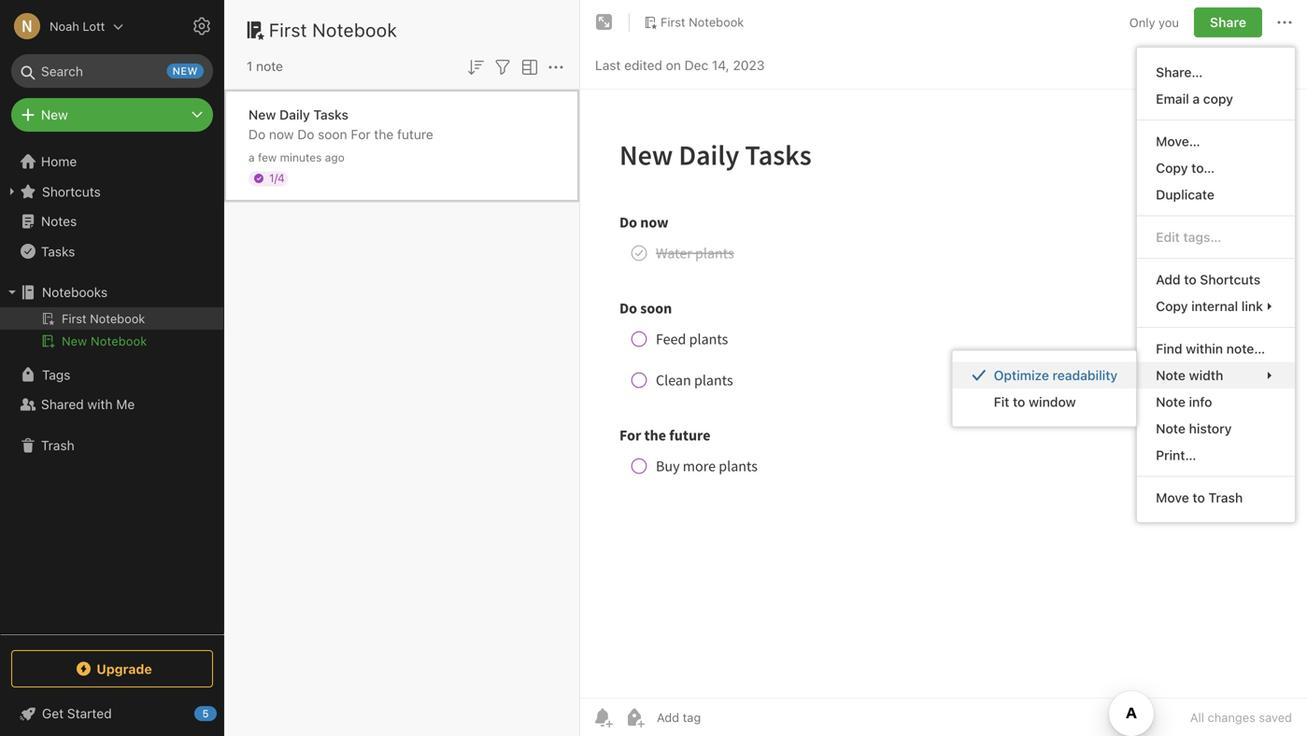 Task type: describe. For each thing, give the bounding box(es) containing it.
first notebook button
[[637, 9, 751, 36]]

edit tags…
[[1156, 229, 1221, 245]]

tags…
[[1183, 229, 1221, 245]]

add
[[1156, 272, 1181, 287]]

only
[[1129, 15, 1155, 29]]

note width menu item
[[1137, 362, 1295, 389]]

print…
[[1156, 448, 1196, 463]]

Account field
[[0, 7, 124, 45]]

1 horizontal spatial more actions image
[[1274, 11, 1296, 34]]

1 vertical spatial shortcuts
[[1200, 272, 1261, 287]]

note history link
[[1137, 415, 1295, 442]]

View options field
[[514, 54, 541, 78]]

shortcuts inside button
[[42, 184, 101, 199]]

1
[[247, 58, 253, 74]]

few
[[258, 151, 277, 164]]

email
[[1156, 91, 1189, 107]]

copy to…
[[1156, 160, 1215, 176]]

do now do soon for the future
[[249, 127, 433, 142]]

with
[[87, 397, 113, 412]]

find
[[1156, 341, 1182, 356]]

get
[[42, 706, 64, 721]]

new notebook
[[62, 334, 147, 348]]

move
[[1156, 490, 1189, 505]]

dropdown list menu containing share…
[[1137, 59, 1295, 511]]

add to shortcuts link
[[1137, 266, 1295, 293]]

notebooks link
[[0, 277, 223, 307]]

daily
[[279, 107, 310, 122]]

copy for copy internal link
[[1156, 299, 1188, 314]]

shared with me link
[[0, 390, 223, 420]]

2023
[[733, 57, 765, 73]]

new search field
[[24, 54, 204, 88]]

link
[[1242, 299, 1263, 314]]

all
[[1190, 711, 1204, 725]]

home link
[[0, 147, 224, 177]]

tasks inside note list element
[[313, 107, 348, 122]]

Note Editor text field
[[580, 90, 1307, 698]]

optimize readability
[[994, 368, 1118, 383]]

duplicate link
[[1137, 181, 1295, 208]]

tags button
[[0, 360, 223, 390]]

saved
[[1259, 711, 1292, 725]]

new button
[[11, 98, 213, 132]]

note
[[256, 58, 283, 74]]

add a reminder image
[[591, 706, 614, 729]]

soon
[[318, 127, 347, 142]]

click to collapse image
[[217, 702, 231, 724]]

note info
[[1156, 394, 1212, 410]]

1 note
[[247, 58, 283, 74]]

shared
[[41, 397, 84, 412]]

optimize readability menu item
[[953, 362, 1136, 389]]

readability
[[1053, 368, 1118, 383]]

edit tags… link
[[1137, 224, 1295, 250]]

last
[[595, 57, 621, 73]]

move to trash
[[1156, 490, 1243, 505]]

find within note…
[[1156, 341, 1265, 356]]

you
[[1159, 15, 1179, 29]]

to for fit
[[1013, 394, 1025, 410]]

tags
[[42, 367, 70, 382]]

first inside button
[[661, 15, 685, 29]]

first notebook inside note list element
[[269, 19, 397, 41]]

new daily tasks
[[249, 107, 348, 122]]

find within note… link
[[1137, 335, 1295, 362]]

only you
[[1129, 15, 1179, 29]]

1/4
[[269, 171, 285, 185]]

fit
[[994, 394, 1009, 410]]

5
[[202, 708, 209, 720]]

noah lott
[[50, 19, 105, 33]]

note window element
[[580, 0, 1307, 736]]

1 horizontal spatial more actions field
[[1274, 7, 1296, 37]]

me
[[116, 397, 135, 412]]

edited
[[624, 57, 662, 73]]

info
[[1189, 394, 1212, 410]]

notebook for new notebook button
[[91, 334, 147, 348]]

move to trash link
[[1137, 484, 1295, 511]]

14,
[[712, 57, 729, 73]]

Sort options field
[[464, 54, 487, 78]]

new for new daily tasks
[[249, 107, 276, 122]]

copy to… link
[[1137, 155, 1295, 181]]

to for add
[[1184, 272, 1197, 287]]

new for new notebook
[[62, 334, 87, 348]]

1 do from the left
[[249, 127, 265, 142]]

edit
[[1156, 229, 1180, 245]]

1 vertical spatial more actions image
[[545, 56, 567, 78]]

the
[[374, 127, 394, 142]]

for
[[351, 127, 371, 142]]

cell inside tree
[[0, 307, 223, 330]]

expand note image
[[593, 11, 616, 34]]

on
[[666, 57, 681, 73]]

copy
[[1203, 91, 1233, 107]]

to…
[[1191, 160, 1215, 176]]

share… link
[[1137, 59, 1295, 85]]

fit to window
[[994, 394, 1076, 410]]

a inside note list element
[[249, 151, 255, 164]]

shortcuts button
[[0, 177, 223, 206]]



Task type: vqa. For each thing, say whether or not it's contained in the screenshot.
Indent icon
no



Task type: locate. For each thing, give the bounding box(es) containing it.
shortcuts up copy internal link link
[[1200, 272, 1261, 287]]

Note width field
[[1137, 362, 1295, 389]]

notebook
[[689, 15, 744, 29], [312, 19, 397, 41], [91, 334, 147, 348]]

more actions image right the view options field
[[545, 56, 567, 78]]

to for move
[[1193, 490, 1205, 505]]

do down new daily tasks
[[297, 127, 314, 142]]

started
[[67, 706, 112, 721]]

new for new
[[41, 107, 68, 122]]

a few minutes ago
[[249, 151, 345, 164]]

move… link
[[1137, 128, 1295, 155]]

copy
[[1156, 160, 1188, 176], [1156, 299, 1188, 314]]

new up tags
[[62, 334, 87, 348]]

0 horizontal spatial trash
[[41, 438, 74, 453]]

0 vertical spatial a
[[1193, 91, 1200, 107]]

home
[[41, 154, 77, 169]]

first notebook up dec
[[661, 15, 744, 29]]

to right add
[[1184, 272, 1197, 287]]

optimize
[[994, 368, 1049, 383]]

first up on
[[661, 15, 685, 29]]

1 horizontal spatial first notebook
[[661, 15, 744, 29]]

note left info
[[1156, 394, 1186, 410]]

note list element
[[224, 0, 580, 736]]

note info link
[[1137, 389, 1295, 415]]

upgrade
[[96, 661, 152, 677]]

first inside note list element
[[269, 19, 307, 41]]

add to shortcuts
[[1156, 272, 1261, 287]]

tasks down notes
[[41, 244, 75, 259]]

within
[[1186, 341, 1223, 356]]

note width
[[1156, 368, 1223, 383]]

3 note from the top
[[1156, 421, 1186, 436]]

notebook inside group
[[91, 334, 147, 348]]

1 vertical spatial trash
[[1209, 490, 1243, 505]]

new
[[172, 65, 198, 77]]

2 do from the left
[[297, 127, 314, 142]]

2 note from the top
[[1156, 394, 1186, 410]]

1 horizontal spatial dropdown list menu
[[1137, 59, 1295, 511]]

Add filters field
[[491, 54, 514, 78]]

last edited on dec 14, 2023
[[595, 57, 765, 73]]

1 vertical spatial to
[[1013, 394, 1025, 410]]

noah
[[50, 19, 79, 33]]

1 copy from the top
[[1156, 160, 1188, 176]]

tasks
[[313, 107, 348, 122], [41, 244, 75, 259]]

print… link
[[1137, 442, 1295, 469]]

tree containing home
[[0, 147, 224, 633]]

duplicate
[[1156, 187, 1215, 202]]

copy down add
[[1156, 299, 1188, 314]]

copy internal link link
[[1137, 293, 1295, 320]]

first notebook inside button
[[661, 15, 744, 29]]

note history
[[1156, 421, 1232, 436]]

do left now
[[249, 127, 265, 142]]

Copy internal link field
[[1137, 293, 1295, 320]]

future
[[397, 127, 433, 142]]

new inside note list element
[[249, 107, 276, 122]]

share button
[[1194, 7, 1262, 37]]

tasks inside button
[[41, 244, 75, 259]]

0 horizontal spatial first
[[269, 19, 307, 41]]

share
[[1210, 14, 1246, 30]]

optimize readability link
[[953, 362, 1136, 389]]

0 horizontal spatial more actions field
[[545, 54, 567, 78]]

trash inside tree
[[41, 438, 74, 453]]

2 horizontal spatial notebook
[[689, 15, 744, 29]]

a
[[1193, 91, 1200, 107], [249, 151, 255, 164]]

history
[[1189, 421, 1232, 436]]

Search text field
[[24, 54, 200, 88]]

Add tag field
[[655, 710, 795, 726]]

trash
[[41, 438, 74, 453], [1209, 490, 1243, 505]]

1 vertical spatial tasks
[[41, 244, 75, 259]]

notes link
[[0, 206, 223, 236]]

0 vertical spatial note
[[1156, 368, 1186, 383]]

0 vertical spatial tasks
[[313, 107, 348, 122]]

0 vertical spatial shortcuts
[[42, 184, 101, 199]]

1 horizontal spatial trash
[[1209, 490, 1243, 505]]

0 horizontal spatial first notebook
[[269, 19, 397, 41]]

note for note width
[[1156, 368, 1186, 383]]

1 vertical spatial a
[[249, 151, 255, 164]]

fit to window link
[[953, 389, 1136, 415]]

new notebook group
[[0, 307, 223, 360]]

note width link
[[1137, 362, 1295, 389]]

trash down shared at the left bottom of the page
[[41, 438, 74, 453]]

a left copy
[[1193, 91, 1200, 107]]

a left 'few'
[[249, 151, 255, 164]]

trash link
[[0, 431, 223, 461]]

new up home
[[41, 107, 68, 122]]

expand notebooks image
[[5, 285, 20, 300]]

first notebook up note
[[269, 19, 397, 41]]

more actions image
[[1274, 11, 1296, 34], [545, 56, 567, 78]]

shortcuts
[[42, 184, 101, 199], [1200, 272, 1261, 287]]

copy inside field
[[1156, 299, 1188, 314]]

more actions field right share button
[[1274, 7, 1296, 37]]

ago
[[325, 151, 345, 164]]

1 horizontal spatial first
[[661, 15, 685, 29]]

new inside 'popup button'
[[41, 107, 68, 122]]

trash down print… link
[[1209, 490, 1243, 505]]

copy internal link
[[1156, 299, 1263, 314]]

1 horizontal spatial do
[[297, 127, 314, 142]]

dec
[[685, 57, 708, 73]]

upgrade button
[[11, 650, 213, 688]]

0 vertical spatial trash
[[41, 438, 74, 453]]

dropdown list menu
[[1137, 59, 1295, 511], [953, 362, 1136, 415]]

notes
[[41, 213, 77, 229]]

note for note info
[[1156, 394, 1186, 410]]

0 horizontal spatial do
[[249, 127, 265, 142]]

1 horizontal spatial notebook
[[312, 19, 397, 41]]

email a copy link
[[1137, 85, 1295, 112]]

1 horizontal spatial tasks
[[313, 107, 348, 122]]

1 horizontal spatial shortcuts
[[1200, 272, 1261, 287]]

width
[[1189, 368, 1223, 383]]

shortcuts up notes
[[42, 184, 101, 199]]

copy down "move…"
[[1156, 160, 1188, 176]]

Help and Learning task checklist field
[[0, 699, 224, 729]]

0 vertical spatial more actions field
[[1274, 7, 1296, 37]]

1 horizontal spatial a
[[1193, 91, 1200, 107]]

first up note
[[269, 19, 307, 41]]

lott
[[83, 19, 105, 33]]

1 vertical spatial note
[[1156, 394, 1186, 410]]

note down find
[[1156, 368, 1186, 383]]

note up print…
[[1156, 421, 1186, 436]]

0 horizontal spatial dropdown list menu
[[953, 362, 1136, 415]]

note for note history
[[1156, 421, 1186, 436]]

get started
[[42, 706, 112, 721]]

0 horizontal spatial tasks
[[41, 244, 75, 259]]

0 vertical spatial more actions image
[[1274, 11, 1296, 34]]

notebooks
[[42, 285, 108, 300]]

share…
[[1156, 64, 1203, 80]]

note inside "link"
[[1156, 421, 1186, 436]]

0 vertical spatial copy
[[1156, 160, 1188, 176]]

1 vertical spatial copy
[[1156, 299, 1188, 314]]

window
[[1029, 394, 1076, 410]]

note
[[1156, 368, 1186, 383], [1156, 394, 1186, 410], [1156, 421, 1186, 436]]

notebook inside note window element
[[689, 15, 744, 29]]

minutes
[[280, 151, 322, 164]]

More actions field
[[1274, 7, 1296, 37], [545, 54, 567, 78]]

to right "move"
[[1193, 490, 1205, 505]]

0 horizontal spatial notebook
[[91, 334, 147, 348]]

2 copy from the top
[[1156, 299, 1188, 314]]

settings image
[[191, 15, 213, 37]]

0 horizontal spatial a
[[249, 151, 255, 164]]

new inside button
[[62, 334, 87, 348]]

move…
[[1156, 134, 1200, 149]]

0 horizontal spatial shortcuts
[[42, 184, 101, 199]]

new
[[41, 107, 68, 122], [249, 107, 276, 122], [62, 334, 87, 348]]

1 vertical spatial more actions field
[[545, 54, 567, 78]]

first notebook
[[661, 15, 744, 29], [269, 19, 397, 41]]

notebook for first notebook button
[[689, 15, 744, 29]]

more actions field right the view options field
[[545, 54, 567, 78]]

all changes saved
[[1190, 711, 1292, 725]]

now
[[269, 127, 294, 142]]

first
[[661, 15, 685, 29], [269, 19, 307, 41]]

add tag image
[[623, 706, 646, 729]]

0 vertical spatial to
[[1184, 272, 1197, 287]]

add filters image
[[491, 56, 514, 78]]

2 vertical spatial note
[[1156, 421, 1186, 436]]

note inside menu item
[[1156, 368, 1186, 383]]

new up now
[[249, 107, 276, 122]]

new notebook button
[[0, 330, 223, 352]]

0 horizontal spatial more actions image
[[545, 56, 567, 78]]

email a copy
[[1156, 91, 1233, 107]]

to right "fit"
[[1013, 394, 1025, 410]]

copy for copy to…
[[1156, 160, 1188, 176]]

tasks up soon
[[313, 107, 348, 122]]

tree
[[0, 147, 224, 633]]

1 note from the top
[[1156, 368, 1186, 383]]

2 vertical spatial to
[[1193, 490, 1205, 505]]

dropdown list menu containing optimize readability
[[953, 362, 1136, 415]]

notebook inside note list element
[[312, 19, 397, 41]]

more actions image right share button
[[1274, 11, 1296, 34]]

to
[[1184, 272, 1197, 287], [1013, 394, 1025, 410], [1193, 490, 1205, 505]]

tasks button
[[0, 236, 223, 266]]

cell
[[0, 307, 223, 330]]

note…
[[1227, 341, 1265, 356]]



